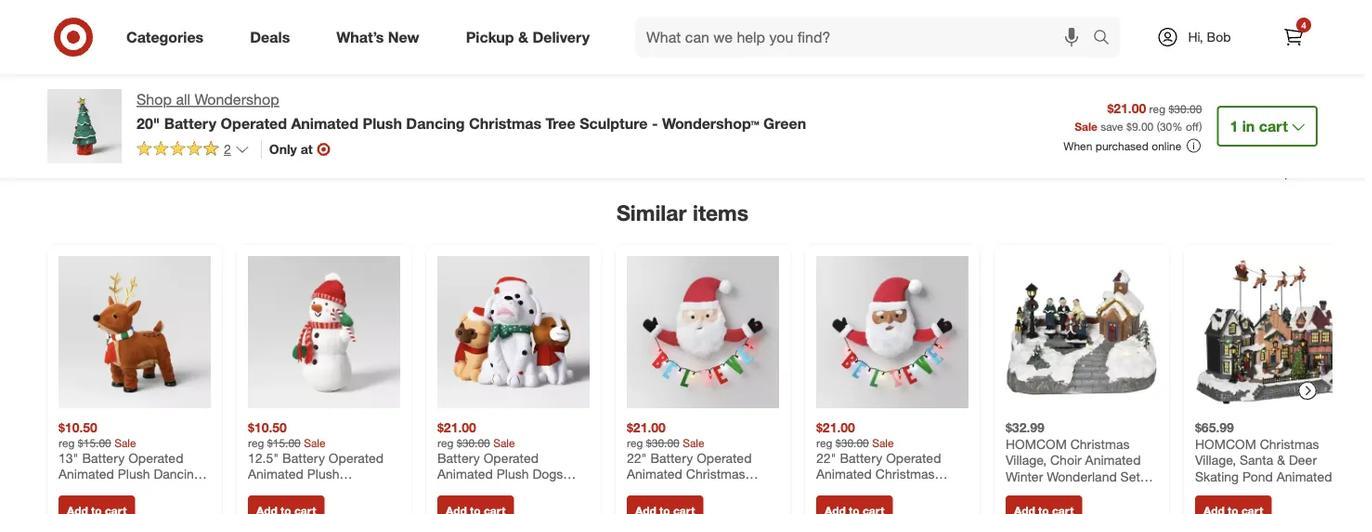 Task type: describe. For each thing, give the bounding box(es) containing it.
advertisement region
[[33, 57, 1333, 166]]

new
[[388, 28, 420, 46]]

christmas
[[469, 114, 542, 132]]

4 link
[[1274, 17, 1315, 58]]

plush
[[363, 114, 402, 132]]

$21.00 for second 22" battery operated animated christmas santa with 'believe' sign - wondershop™ red/white image from the right
[[627, 420, 666, 437]]

pickup & delivery link
[[450, 17, 613, 58]]

operated
[[221, 114, 287, 132]]

animated
[[291, 114, 359, 132]]

at
[[301, 141, 313, 157]]

$21.00 reg $30.00 sale for 2nd 22" battery operated animated christmas santa with 'believe' sign - wondershop™ red/white image from left
[[817, 420, 894, 451]]

reg for battery operated animated plush dogs christmas figurine - wondershop™ image
[[438, 437, 454, 451]]

hi,
[[1189, 29, 1204, 45]]

2
[[224, 141, 231, 157]]

deals
[[250, 28, 290, 46]]

1 in cart
[[1231, 117, 1289, 135]]

homcom christmas village, choir animated winter wonderland set with multicolored led light, battery operated christmas decoration image
[[1006, 257, 1159, 409]]

similar
[[617, 200, 687, 226]]

bob
[[1208, 29, 1232, 45]]

in
[[1243, 117, 1256, 135]]

only at
[[269, 141, 313, 157]]

What can we help you find? suggestions appear below search field
[[636, 17, 1098, 58]]

sale for second 22" battery operated animated christmas santa with 'believe' sign - wondershop™ red/white image from the right
[[683, 437, 705, 451]]

$30.00 for battery operated animated plush dogs christmas figurine - wondershop™ image
[[457, 437, 490, 451]]

when
[[1064, 139, 1093, 153]]

wondershop™
[[662, 114, 760, 132]]

image of 20" battery operated animated plush dancing christmas tree sculpture - wondershop™ green image
[[47, 89, 122, 164]]

$10.50 reg $15.00 sale for 12.5" battery operated animated plush snowman christmas figurine - wondershop™ white image
[[248, 420, 326, 451]]

only
[[269, 141, 297, 157]]

12.5" battery operated animated plush snowman christmas figurine - wondershop™ white image
[[248, 257, 400, 409]]

$21.00 reg $30.00 sale save $ 9.00 ( 30 % off )
[[1075, 100, 1203, 133]]

$21.00 reg $30.00 sale for second 22" battery operated animated christmas santa with 'believe' sign - wondershop™ red/white image from the right
[[627, 420, 705, 451]]

when purchased online
[[1064, 139, 1182, 153]]

homcom christmas village, santa & deer skating pond animated winter wonderland set with multicolored led light, battery operated christmas decoration image
[[1196, 257, 1348, 409]]

search
[[1085, 30, 1130, 48]]

cart
[[1260, 117, 1289, 135]]

-
[[652, 114, 658, 132]]

battery
[[164, 114, 216, 132]]

pickup & delivery
[[466, 28, 590, 46]]

1
[[1231, 117, 1239, 135]]

reg inside $21.00 reg $30.00 sale save $ 9.00 ( 30 % off )
[[1150, 102, 1166, 116]]

tree
[[546, 114, 576, 132]]

$32.99 link
[[1006, 257, 1159, 485]]

2 link
[[137, 140, 250, 162]]

sale for battery operated animated plush dogs christmas figurine - wondershop™ image
[[494, 437, 515, 451]]

$21.00 reg $30.00 sale for battery operated animated plush dogs christmas figurine - wondershop™ image
[[438, 420, 515, 451]]

pickup
[[466, 28, 514, 46]]

$30.00 for second 22" battery operated animated christmas santa with 'believe' sign - wondershop™ red/white image from the right
[[647, 437, 680, 451]]

20"
[[137, 114, 160, 132]]

$10.50 reg $15.00 sale for 13" battery operated animated plush dancing reindeer christmas figurine - wondershop™ brown image
[[59, 420, 136, 451]]

13" battery operated animated plush dancing reindeer christmas figurine - wondershop™ brown image
[[59, 257, 211, 409]]

$10.50 for 13" battery operated animated plush dancing reindeer christmas figurine - wondershop™ brown image
[[59, 420, 97, 437]]

reg for second 22" battery operated animated christmas santa with 'believe' sign - wondershop™ red/white image from the right
[[627, 437, 643, 451]]

)
[[1200, 119, 1203, 133]]

similar items region
[[33, 57, 1359, 515]]

9.00
[[1133, 119, 1154, 133]]

$15.00 for 13" battery operated animated plush dancing reindeer christmas figurine - wondershop™ brown image
[[78, 437, 111, 451]]



Task type: locate. For each thing, give the bounding box(es) containing it.
categories
[[126, 28, 204, 46]]

deals link
[[234, 17, 313, 58]]

1 horizontal spatial $21.00 reg $30.00 sale
[[627, 420, 705, 451]]

2 22" battery operated animated christmas santa with 'believe' sign - wondershop™ red/white image from the left
[[817, 257, 969, 409]]

$21.00 for 2nd 22" battery operated animated christmas santa with 'believe' sign - wondershop™ red/white image from left
[[817, 420, 856, 437]]

2 $21.00 reg $30.00 sale from the left
[[627, 420, 705, 451]]

similar items
[[617, 200, 749, 226]]

22" battery operated animated christmas santa with 'believe' sign - wondershop™ red/white image
[[627, 257, 780, 409], [817, 257, 969, 409]]

$15.00
[[78, 437, 111, 451], [267, 437, 301, 451]]

online
[[1152, 139, 1182, 153]]

$21.00 for battery operated animated plush dogs christmas figurine - wondershop™ image
[[438, 420, 477, 437]]

purchased
[[1096, 139, 1149, 153]]

items
[[693, 200, 749, 226]]

sale for 12.5" battery operated animated plush snowman christmas figurine - wondershop™ white image
[[304, 437, 326, 451]]

sale inside $21.00 reg $30.00 sale save $ 9.00 ( 30 % off )
[[1075, 119, 1098, 133]]

0 horizontal spatial $10.50 reg $15.00 sale
[[59, 420, 136, 451]]

%
[[1173, 119, 1183, 133]]

2 $15.00 from the left
[[267, 437, 301, 451]]

wondershop
[[195, 91, 279, 109]]

&
[[518, 28, 529, 46]]

$21.00 inside $21.00 reg $30.00 sale save $ 9.00 ( 30 % off )
[[1108, 100, 1147, 116]]

$30.00 for 2nd 22" battery operated animated christmas santa with 'believe' sign - wondershop™ red/white image from left
[[836, 437, 870, 451]]

off
[[1187, 119, 1200, 133]]

$65.99
[[1196, 420, 1235, 437]]

reg for 13" battery operated animated plush dancing reindeer christmas figurine - wondershop™ brown image
[[59, 437, 75, 451]]

1 horizontal spatial $10.50
[[248, 420, 287, 437]]

save
[[1101, 119, 1124, 133]]

1 in cart for 20" battery operated animated plush dancing christmas tree sculpture - wondershop™ green element
[[1231, 117, 1289, 135]]

$32.99
[[1006, 420, 1045, 437]]

sculpture
[[580, 114, 648, 132]]

delivery
[[533, 28, 590, 46]]

30
[[1160, 119, 1173, 133]]

green
[[764, 114, 807, 132]]

$10.50 reg $15.00 sale
[[59, 420, 136, 451], [248, 420, 326, 451]]

2 horizontal spatial $21.00 reg $30.00 sale
[[817, 420, 894, 451]]

sale for 13" battery operated animated plush dancing reindeer christmas figurine - wondershop™ brown image
[[114, 437, 136, 451]]

3 $21.00 reg $30.00 sale from the left
[[817, 420, 894, 451]]

1 22" battery operated animated christmas santa with 'believe' sign - wondershop™ red/white image from the left
[[627, 257, 780, 409]]

sale
[[1075, 119, 1098, 133], [114, 437, 136, 451], [304, 437, 326, 451], [494, 437, 515, 451], [683, 437, 705, 451], [873, 437, 894, 451]]

1 horizontal spatial $10.50 reg $15.00 sale
[[248, 420, 326, 451]]

(
[[1157, 119, 1160, 133]]

reg for 2nd 22" battery operated animated christmas santa with 'believe' sign - wondershop™ red/white image from left
[[817, 437, 833, 451]]

$30.00 inside $21.00 reg $30.00 sale save $ 9.00 ( 30 % off )
[[1169, 102, 1203, 116]]

$21.00 reg $30.00 sale
[[438, 420, 515, 451], [627, 420, 705, 451], [817, 420, 894, 451]]

shop
[[137, 91, 172, 109]]

1 $21.00 reg $30.00 sale from the left
[[438, 420, 515, 451]]

4
[[1302, 19, 1307, 31]]

0 horizontal spatial $10.50
[[59, 420, 97, 437]]

$
[[1127, 119, 1133, 133]]

0 horizontal spatial 22" battery operated animated christmas santa with 'believe' sign - wondershop™ red/white image
[[627, 257, 780, 409]]

2 $10.50 from the left
[[248, 420, 287, 437]]

dancing
[[406, 114, 465, 132]]

$30.00
[[1169, 102, 1203, 116], [457, 437, 490, 451], [647, 437, 680, 451], [836, 437, 870, 451]]

sale for 2nd 22" battery operated animated christmas santa with 'believe' sign - wondershop™ red/white image from left
[[873, 437, 894, 451]]

search button
[[1085, 17, 1130, 61]]

1 horizontal spatial 22" battery operated animated christmas santa with 'believe' sign - wondershop™ red/white image
[[817, 257, 969, 409]]

all
[[176, 91, 191, 109]]

0 horizontal spatial $21.00 reg $30.00 sale
[[438, 420, 515, 451]]

$65.99 link
[[1196, 257, 1348, 485]]

reg
[[1150, 102, 1166, 116], [59, 437, 75, 451], [248, 437, 264, 451], [438, 437, 454, 451], [627, 437, 643, 451], [817, 437, 833, 451]]

$15.00 for 12.5" battery operated animated plush snowman christmas figurine - wondershop™ white image
[[267, 437, 301, 451]]

0 horizontal spatial $15.00
[[78, 437, 111, 451]]

$10.50
[[59, 420, 97, 437], [248, 420, 287, 437]]

what's
[[337, 28, 384, 46]]

what's new link
[[321, 17, 443, 58]]

2 $10.50 reg $15.00 sale from the left
[[248, 420, 326, 451]]

$21.00
[[1108, 100, 1147, 116], [438, 420, 477, 437], [627, 420, 666, 437], [817, 420, 856, 437]]

1 $10.50 reg $15.00 sale from the left
[[59, 420, 136, 451]]

1 $10.50 from the left
[[59, 420, 97, 437]]

battery operated animated plush dogs christmas figurine - wondershop™ image
[[438, 257, 590, 409]]

1 horizontal spatial $15.00
[[267, 437, 301, 451]]

$10.50 for 12.5" battery operated animated plush snowman christmas figurine - wondershop™ white image
[[248, 420, 287, 437]]

reg for 12.5" battery operated animated plush snowman christmas figurine - wondershop™ white image
[[248, 437, 264, 451]]

shop all wondershop 20" battery operated animated plush dancing christmas tree sculpture - wondershop™ green
[[137, 91, 807, 132]]

hi, bob
[[1189, 29, 1232, 45]]

categories link
[[111, 17, 227, 58]]

what's new
[[337, 28, 420, 46]]

1 $15.00 from the left
[[78, 437, 111, 451]]

sponsored
[[1278, 167, 1333, 181]]



Task type: vqa. For each thing, say whether or not it's contained in the screenshot.
'spring'
no



